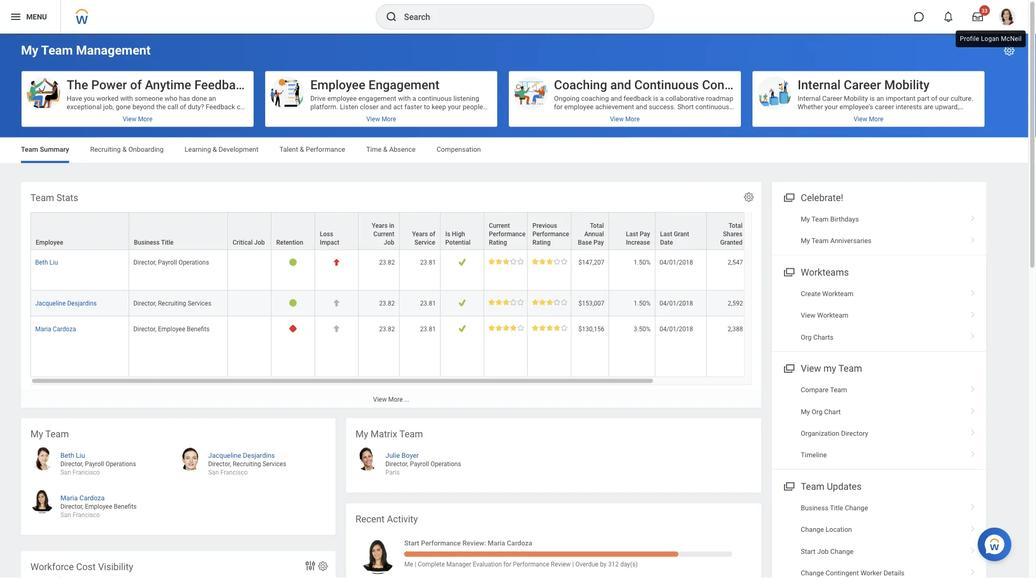 Task type: locate. For each thing, give the bounding box(es) containing it.
desjardins
[[67, 299, 97, 307], [243, 452, 275, 459]]

1 horizontal spatial title
[[830, 504, 844, 512]]

business up director, payroll operations
[[134, 239, 160, 246]]

| right the review
[[572, 561, 574, 568]]

chevron right image for change location
[[967, 522, 980, 533]]

my inside my org chart link
[[801, 408, 810, 416]]

1 horizontal spatial recruiting
[[158, 299, 186, 307]]

payroll inside "team stats" element
[[158, 259, 177, 266]]

maria cardoza link inside "team stats" element
[[35, 323, 76, 332]]

loss impact column header
[[315, 212, 359, 250]]

last inside last pay increase
[[626, 230, 638, 238]]

0 vertical spatial menu group image
[[782, 190, 796, 204]]

& for time
[[383, 146, 388, 153]]

pay
[[640, 230, 650, 238], [594, 239, 604, 246]]

0 horizontal spatial beth liu link
[[35, 257, 58, 266]]

1 horizontal spatial total
[[729, 222, 743, 229]]

my for my team management
[[21, 43, 38, 58]]

feedback down recipients on the left top of the page
[[147, 119, 177, 127]]

chevron right image inside my team anniversaries link
[[967, 233, 980, 244]]

this worker has low retention risk. image
[[289, 299, 297, 307]]

recruiting inside row
[[158, 299, 186, 307]]

0 vertical spatial maria
[[35, 325, 51, 332]]

chevron right image for my org chart
[[967, 404, 980, 415]]

start for start performance review:  maria cardoza
[[405, 539, 419, 547]]

1 the worker has been assessed as having high potential. image from the top
[[458, 258, 466, 266]]

list containing compare team
[[772, 379, 987, 466]]

timeline link
[[772, 445, 987, 466]]

view down create
[[801, 312, 816, 319]]

0 vertical spatial current
[[489, 222, 510, 229]]

title up location
[[830, 504, 844, 512]]

23.81 for $153,007
[[420, 299, 436, 307]]

mcneil
[[1001, 35, 1022, 43]]

0 horizontal spatial total
[[590, 222, 604, 229]]

director, inside director, recruiting services san francisco
[[208, 461, 231, 468]]

1 horizontal spatial pay
[[640, 230, 650, 238]]

services for director, recruiting services
[[188, 299, 212, 307]]

chevron right image inside timeline link
[[967, 448, 980, 458]]

manager
[[447, 561, 471, 568]]

chevron right image for org charts
[[967, 330, 980, 340]]

business inside popup button
[[134, 239, 160, 246]]

2 cell from the top
[[228, 290, 272, 316]]

better.
[[199, 111, 218, 119]]

2 23.82 from the top
[[379, 299, 395, 307]]

employee column header
[[30, 212, 129, 250]]

pay inside last pay increase
[[640, 230, 650, 238]]

julie boyer
[[386, 452, 419, 459]]

0 horizontal spatial jacqueline desjardins
[[35, 299, 97, 307]]

1 vertical spatial 23.82
[[379, 299, 395, 307]]

0 vertical spatial beth liu
[[35, 259, 58, 266]]

& right learning
[[213, 146, 217, 153]]

1 horizontal spatial |
[[572, 561, 574, 568]]

1 cell from the top
[[228, 250, 272, 290]]

total up shares
[[729, 222, 743, 229]]

3 23.82 from the top
[[379, 325, 395, 332]]

configure this page image
[[1003, 44, 1016, 57]]

payroll down business title
[[158, 259, 177, 266]]

chevron right image for organization directory
[[967, 426, 980, 436]]

maria cardoza inside "team stats" element
[[35, 325, 76, 332]]

7 chevron right image from the top
[[967, 448, 980, 458]]

internal career mobility button
[[753, 71, 985, 127]]

0 horizontal spatial for
[[504, 561, 512, 568]]

2 total from the left
[[729, 222, 743, 229]]

1 vertical spatial feedback
[[206, 103, 235, 111]]

liu up the director, payroll operations san francisco
[[76, 452, 85, 459]]

for right evaluation
[[504, 561, 512, 568]]

tab list
[[11, 138, 1018, 163]]

2 chevron right image from the top
[[967, 426, 980, 436]]

total up annual in the right top of the page
[[590, 222, 604, 229]]

chevron right image for my team anniversaries
[[967, 233, 980, 244]]

is high potential button
[[441, 213, 484, 249]]

beth liu inside "team stats" element
[[35, 259, 58, 266]]

23.82 for director, recruiting services
[[379, 299, 395, 307]]

to down achievement
[[605, 111, 611, 119]]

payroll for julie boyer
[[410, 461, 429, 468]]

years inside years in current job
[[372, 222, 388, 229]]

organization
[[801, 430, 840, 437]]

view left my
[[801, 363, 822, 374]]

job right "critical"
[[254, 239, 265, 246]]

menu group image
[[782, 190, 796, 204], [782, 264, 796, 279], [782, 361, 796, 375]]

job
[[254, 239, 265, 246], [384, 239, 395, 246], [818, 548, 829, 556]]

jacqueline desjardins link inside "team stats" element
[[35, 297, 97, 307]]

for inside ongoing coaching and feedback is a collaborative roadmap for employee achievement and success.  short continuous feedback cycles to plan, act, access and modify provides acknowledgement, correction and positive outcomes.
[[554, 103, 563, 111]]

2 meets expectations - performance in line with a solid team contributor. image from the top
[[489, 299, 524, 305]]

0 horizontal spatial jacqueline
[[35, 299, 66, 307]]

1 vertical spatial the worker has been assessed as having high potential. image
[[458, 299, 466, 307]]

call
[[168, 103, 178, 111]]

2 menu group image from the top
[[782, 264, 796, 279]]

1 horizontal spatial operations
[[179, 259, 209, 266]]

0 vertical spatial 23.81
[[420, 259, 436, 266]]

0 horizontal spatial operations
[[106, 461, 136, 468]]

0 horizontal spatial payroll
[[85, 461, 104, 468]]

tab list containing team summary
[[11, 138, 1018, 163]]

cardoza inside maria cardoza list item
[[79, 494, 105, 502]]

0 horizontal spatial current
[[374, 230, 395, 238]]

1 horizontal spatial rating
[[533, 239, 551, 246]]

0 vertical spatial jacqueline desjardins
[[35, 299, 97, 307]]

2 horizontal spatial cardoza
[[507, 539, 532, 547]]

maria cardoza
[[35, 325, 76, 332], [60, 494, 105, 502]]

0 horizontal spatial start
[[405, 539, 419, 547]]

workteam down the create workteam
[[818, 312, 849, 319]]

2 & from the left
[[213, 146, 217, 153]]

2 the worker has been assessed as having high potential. image from the top
[[458, 299, 466, 307]]

years left in
[[372, 222, 388, 229]]

payroll inside director, payroll operations paris
[[410, 461, 429, 468]]

title for business title
[[161, 239, 174, 246]]

& for learning
[[213, 146, 217, 153]]

'anytime'
[[119, 119, 146, 127]]

& right time
[[383, 146, 388, 153]]

&
[[122, 146, 127, 153], [213, 146, 217, 153], [300, 146, 304, 153], [383, 146, 388, 153]]

justify image
[[9, 11, 22, 23]]

0 vertical spatial business
[[134, 239, 160, 246]]

1 vertical spatial maria cardoza link
[[60, 492, 105, 502]]

workforce cost visibility
[[30, 562, 133, 573]]

my inside my team element
[[30, 429, 43, 440]]

feedback up act,
[[624, 94, 652, 102]]

francisco inside director, recruiting services san francisco
[[220, 469, 248, 477]]

last for last grant date
[[660, 230, 673, 238]]

chevron right image for change contingent worker details
[[967, 566, 980, 576]]

retention button
[[272, 213, 315, 249]]

feedback down employee
[[554, 111, 582, 119]]

1 vertical spatial cardoza
[[79, 494, 105, 502]]

director, for director, employee benefits san francisco
[[60, 503, 83, 510]]

0 vertical spatial for
[[554, 103, 563, 111]]

0 horizontal spatial jacqueline desjardins link
[[35, 297, 97, 307]]

retention column header
[[272, 212, 315, 250]]

coaching
[[554, 77, 607, 92]]

3 row from the top
[[30, 290, 847, 316]]

cell for director, payroll operations
[[228, 250, 272, 290]]

coaching and continuous conversations
[[554, 77, 784, 92]]

current performance rating button
[[484, 213, 527, 249]]

1 last from the left
[[626, 230, 638, 238]]

boyer
[[402, 452, 419, 459]]

operations inside director, payroll operations paris
[[431, 461, 461, 468]]

day(s)
[[620, 561, 638, 568]]

1 1.50% from the top
[[634, 259, 651, 266]]

0 vertical spatial jacqueline desjardins link
[[35, 297, 97, 307]]

director, payroll operations san francisco
[[60, 461, 136, 477]]

3 chevron right image from the top
[[967, 522, 980, 533]]

jacqueline inside "team stats" element
[[35, 299, 66, 307]]

meets expectations - performance in line with a solid team contributor. image for $153,007
[[489, 299, 524, 305]]

job inside years in current job
[[384, 239, 395, 246]]

0 vertical spatial 04/01/2018
[[660, 259, 693, 266]]

2 horizontal spatial recruiting
[[233, 461, 261, 468]]

job for start job change
[[818, 548, 829, 556]]

total for total annual base pay
[[590, 222, 604, 229]]

the worker has been assessed as having high potential. image
[[458, 258, 466, 266], [458, 299, 466, 307], [458, 325, 466, 332]]

chevron right image
[[967, 286, 980, 297], [967, 426, 980, 436], [967, 522, 980, 533], [967, 566, 980, 576]]

jacqueline desjardins link inside "list item"
[[208, 449, 275, 459]]

0 horizontal spatial beth liu
[[35, 259, 58, 266]]

1 04/01/2018 from the top
[[660, 259, 693, 266]]

1 horizontal spatial desjardins
[[243, 452, 275, 459]]

total inside total shares granted
[[729, 222, 743, 229]]

beth liu link down employee column header
[[35, 257, 58, 266]]

maria cardoza link
[[35, 323, 76, 332], [60, 492, 105, 502]]

business for business title change
[[801, 504, 829, 512]]

previous
[[533, 222, 557, 229]]

time
[[366, 146, 382, 153]]

row containing years in current job
[[30, 212, 847, 250]]

maria cardoza inside list item
[[60, 494, 105, 502]]

meets expectations - performance in line with a solid team contributor. image
[[489, 258, 524, 265], [489, 299, 524, 305]]

san inside director, recruiting services san francisco
[[208, 469, 219, 477]]

menu group image left my
[[782, 361, 796, 375]]

current down in
[[374, 230, 395, 238]]

jacqueline for "team stats" element
[[35, 299, 66, 307]]

2,388
[[728, 325, 743, 332]]

0 vertical spatial workteam
[[823, 290, 854, 298]]

beth liu inside list item
[[60, 452, 85, 459]]

my for my team
[[30, 429, 43, 440]]

1 & from the left
[[122, 146, 127, 153]]

with
[[120, 94, 133, 102]]

1 vertical spatial 1.50%
[[634, 299, 651, 307]]

beth
[[35, 259, 48, 266], [60, 452, 74, 459]]

23.82 down years in current job
[[379, 259, 395, 266]]

date
[[660, 239, 673, 246]]

me
[[405, 561, 413, 568]]

director, inside director, payroll operations paris
[[386, 461, 409, 468]]

3 23.81 from the top
[[420, 325, 436, 332]]

business up change location
[[801, 504, 829, 512]]

beth liu link inside list item
[[60, 449, 85, 459]]

last inside last grant date
[[660, 230, 673, 238]]

start inside the recent activity element
[[405, 539, 419, 547]]

beth inside row
[[35, 259, 48, 266]]

pay down annual in the right top of the page
[[594, 239, 604, 246]]

business
[[134, 239, 160, 246], [801, 504, 829, 512]]

san for maria cardoza
[[60, 512, 71, 519]]

current inside years in current job
[[374, 230, 395, 238]]

cell for director, recruiting services
[[228, 290, 272, 316]]

1 vertical spatial years
[[412, 230, 428, 238]]

francisco inside director, employee benefits san francisco
[[73, 512, 100, 519]]

$130,156
[[579, 325, 605, 332]]

beth inside list item
[[60, 452, 74, 459]]

success.
[[649, 103, 676, 111]]

last up date
[[660, 230, 673, 238]]

chevron right image inside create workteam link
[[967, 286, 980, 297]]

beth liu up the director, payroll operations san francisco
[[60, 452, 85, 459]]

1.50% up 3.50%
[[634, 299, 651, 307]]

last up increase
[[626, 230, 638, 238]]

services inside director, recruiting services san francisco
[[263, 461, 286, 468]]

previous performance rating column header
[[528, 212, 572, 250]]

employee button
[[31, 213, 129, 249]]

benefits for director, employee benefits
[[187, 325, 210, 332]]

23.82 right the loss of this employee would be moderate or significant to the organization. image
[[379, 299, 395, 307]]

org left chart
[[812, 408, 823, 416]]

liu
[[50, 259, 58, 266], [76, 452, 85, 459]]

title for business title change
[[830, 504, 844, 512]]

chevron right image for my team birthdays
[[967, 212, 980, 222]]

employee
[[564, 103, 594, 111]]

exceeds expectations - performance is excellent and generally surpassed expectations and required little to no supervision. image
[[489, 325, 524, 331]]

list containing my team birthdays
[[772, 208, 987, 252]]

shares
[[723, 230, 743, 238]]

rating down previous
[[533, 239, 551, 246]]

workteam down workteams
[[823, 290, 854, 298]]

operations
[[179, 259, 209, 266], [106, 461, 136, 468], [431, 461, 461, 468]]

payroll for beth liu
[[85, 461, 104, 468]]

1 vertical spatial view
[[801, 363, 822, 374]]

change up start job change
[[801, 526, 824, 534]]

payroll down the boyer
[[410, 461, 429, 468]]

the worker has been assessed as having high potential. image for $147,207
[[458, 258, 466, 266]]

job down change location
[[818, 548, 829, 556]]

beth liu
[[35, 259, 58, 266], [60, 452, 85, 459]]

chevron right image inside my org chart link
[[967, 404, 980, 415]]

performance down previous
[[533, 230, 569, 238]]

3 04/01/2018 from the top
[[660, 325, 693, 332]]

3 the worker has been assessed as having high potential. image from the top
[[458, 325, 466, 332]]

feedback up an
[[194, 77, 249, 92]]

2 vertical spatial 04/01/2018
[[660, 325, 693, 332]]

cell down critical job at top left
[[228, 250, 272, 290]]

chevron right image inside 'my team birthdays' link
[[967, 212, 980, 222]]

start for start job change
[[801, 548, 816, 556]]

1 horizontal spatial beth
[[60, 452, 74, 459]]

9 chevron right image from the top
[[967, 544, 980, 554]]

francisco inside the director, payroll operations san francisco
[[73, 469, 100, 477]]

payroll inside the director, payroll operations san francisco
[[85, 461, 104, 468]]

chevron right image for timeline
[[967, 448, 980, 458]]

0 horizontal spatial benefits
[[114, 503, 137, 510]]

0 horizontal spatial beth
[[35, 259, 48, 266]]

beth liu link
[[35, 257, 58, 266], [60, 449, 85, 459]]

rating right "is high potential" 'column header'
[[489, 239, 507, 246]]

start up me
[[405, 539, 419, 547]]

1 vertical spatial maria
[[60, 494, 78, 502]]

& right talent
[[300, 146, 304, 153]]

0 vertical spatial 1.50%
[[634, 259, 651, 266]]

title inside list
[[830, 504, 844, 512]]

2 horizontal spatial operations
[[431, 461, 461, 468]]

my inside my team anniversaries link
[[801, 237, 810, 245]]

1 vertical spatial liu
[[76, 452, 85, 459]]

view left the more
[[373, 396, 387, 403]]

jacqueline inside "list item"
[[208, 452, 241, 459]]

beth down employee column header
[[35, 259, 48, 266]]

san inside the director, payroll operations san francisco
[[60, 469, 71, 477]]

view for view my team
[[801, 363, 822, 374]]

| right me
[[415, 561, 416, 568]]

benefits inside director, employee benefits san francisco
[[114, 503, 137, 510]]

view inside list
[[801, 312, 816, 319]]

internal
[[798, 77, 841, 92]]

performance up complete
[[421, 539, 461, 547]]

director, for director, recruiting services
[[133, 299, 156, 307]]

1 total from the left
[[590, 222, 604, 229]]

chevron right image inside change contingent worker details link
[[967, 566, 980, 576]]

total annual base pay column header
[[572, 212, 609, 250]]

menu
[[26, 12, 47, 21]]

meets expectations - performance in line with a solid team contributor. image up exceeds expectations - performance is excellent and generally surpassed expectations and required little to no supervision. image
[[489, 299, 524, 305]]

exceptional
[[67, 103, 102, 111]]

1 horizontal spatial payroll
[[158, 259, 177, 266]]

start down change location
[[801, 548, 816, 556]]

san for jacqueline desjardins
[[208, 469, 219, 477]]

pay up increase
[[640, 230, 650, 238]]

title inside popup button
[[161, 239, 174, 246]]

director, inside the director, payroll operations san francisco
[[60, 461, 83, 468]]

0 horizontal spatial pay
[[594, 239, 604, 246]]

menu group image left workteams
[[782, 264, 796, 279]]

maria cardoza for maria cardoza link in "team stats" element
[[35, 325, 76, 332]]

liu down employee column header
[[50, 259, 58, 266]]

management
[[76, 43, 151, 58]]

1 horizontal spatial current
[[489, 222, 510, 229]]

1 horizontal spatial jacqueline desjardins link
[[208, 449, 275, 459]]

years for service
[[412, 230, 428, 238]]

career
[[844, 77, 881, 92]]

can
[[237, 103, 248, 111]]

tab list inside main content
[[11, 138, 1018, 163]]

1 vertical spatial services
[[263, 461, 286, 468]]

employee inside popup button
[[36, 239, 63, 246]]

1 vertical spatial pay
[[594, 239, 604, 246]]

recruiting inside director, recruiting services san francisco
[[233, 461, 261, 468]]

6 chevron right image from the top
[[967, 404, 980, 415]]

2 row from the top
[[30, 250, 847, 290]]

0 vertical spatial start
[[405, 539, 419, 547]]

4 chevron right image from the top
[[967, 566, 980, 576]]

org left charts
[[801, 333, 812, 341]]

of up with
[[130, 77, 142, 92]]

cell left this worker has a high retention risk - immediate action needed. image
[[228, 316, 272, 377]]

beth liu link inside "team stats" element
[[35, 257, 58, 266]]

anytime
[[145, 77, 191, 92]]

years
[[372, 222, 388, 229], [412, 230, 428, 238]]

1 vertical spatial 04/01/2018
[[660, 299, 693, 307]]

2 vertical spatial 23.81
[[420, 325, 436, 332]]

row
[[30, 212, 847, 250], [30, 250, 847, 290], [30, 290, 847, 316], [30, 316, 847, 377]]

rating inside previous performance rating
[[533, 239, 551, 246]]

achievement
[[596, 103, 634, 111]]

compensation
[[437, 146, 481, 153]]

04/01/2018 for 2,388
[[660, 325, 693, 332]]

last pay increase column header
[[609, 212, 656, 250]]

operations for julie boyer
[[431, 461, 461, 468]]

4 chevron right image from the top
[[967, 330, 980, 340]]

coaching
[[581, 94, 609, 102]]

1 chevron right image from the top
[[967, 212, 980, 222]]

row containing maria cardoza
[[30, 316, 847, 377]]

1 vertical spatial benefits
[[114, 503, 137, 510]]

0 vertical spatial services
[[188, 299, 212, 307]]

jacqueline desjardins inside "list item"
[[208, 452, 275, 459]]

row containing beth liu
[[30, 250, 847, 290]]

list
[[772, 208, 987, 252], [772, 283, 987, 348], [772, 379, 987, 466], [30, 442, 326, 527], [772, 497, 987, 578]]

my for my org chart
[[801, 408, 810, 416]]

1 rating from the left
[[489, 239, 507, 246]]

francisco for liu
[[73, 469, 100, 477]]

1 vertical spatial feedback
[[554, 111, 582, 119]]

1 vertical spatial jacqueline
[[208, 452, 241, 459]]

0 vertical spatial beth liu link
[[35, 257, 58, 266]]

1 horizontal spatial beth liu link
[[60, 449, 85, 459]]

chevron right image inside business title change link
[[967, 500, 980, 511]]

my team birthdays
[[801, 215, 859, 223]]

2 last from the left
[[660, 230, 673, 238]]

row containing jacqueline desjardins
[[30, 290, 847, 316]]

years of service column header
[[400, 212, 441, 250]]

benefits down the director, payroll operations san francisco
[[114, 503, 137, 510]]

recent activity
[[356, 514, 418, 525]]

23.82 right the loss of this employee would be moderate or significant to the organization. icon
[[379, 325, 395, 332]]

1 vertical spatial business
[[801, 504, 829, 512]]

1 meets expectations - performance in line with a solid team contributor. image from the top
[[489, 258, 524, 265]]

main content
[[0, 34, 1029, 578]]

job,
[[103, 103, 114, 111]]

years in current job
[[372, 222, 395, 246]]

4 & from the left
[[383, 146, 388, 153]]

3 menu group image from the top
[[782, 361, 796, 375]]

2 chevron right image from the top
[[967, 233, 980, 244]]

4 row from the top
[[30, 316, 847, 377]]

chevron right image inside organization directory link
[[967, 426, 980, 436]]

0 vertical spatial beth
[[35, 259, 48, 266]]

chevron right image inside "org charts" link
[[967, 330, 980, 340]]

beth down my team
[[60, 452, 74, 459]]

5 chevron right image from the top
[[967, 382, 980, 393]]

& for recruiting
[[122, 146, 127, 153]]

1 horizontal spatial start
[[801, 548, 816, 556]]

time & absence
[[366, 146, 416, 153]]

desjardins inside "list item"
[[243, 452, 275, 459]]

3 cell from the top
[[228, 316, 272, 377]]

me  |  complete manager evaluation for performance review  |  overdue by 312 day(s)
[[405, 561, 638, 568]]

1.50% down increase
[[634, 259, 651, 266]]

rating inside current performance rating
[[489, 239, 507, 246]]

2 1.50% from the top
[[634, 299, 651, 307]]

list containing beth liu
[[30, 442, 326, 527]]

performance left previous performance rating popup button
[[489, 230, 526, 238]]

list containing business title change
[[772, 497, 987, 578]]

1 horizontal spatial benefits
[[187, 325, 210, 332]]

chevron right image inside change location 'link'
[[967, 522, 980, 533]]

current right "is high potential" 'column header'
[[489, 222, 510, 229]]

operations inside the director, payroll operations san francisco
[[106, 461, 136, 468]]

job down in
[[384, 239, 395, 246]]

jacqueline desjardins link for "team stats" element
[[35, 297, 97, 307]]

continuous
[[696, 103, 730, 111]]

312
[[608, 561, 619, 568]]

04/01/2018 for 2,592
[[660, 299, 693, 307]]

my inside 'my team birthdays' link
[[801, 215, 810, 223]]

my team element
[[21, 418, 336, 535]]

last grant date column header
[[656, 212, 707, 250]]

of up service
[[430, 230, 435, 238]]

1 vertical spatial jacqueline desjardins
[[208, 452, 275, 459]]

menu group image for celebrate!
[[782, 190, 796, 204]]

menu group image left celebrate!
[[782, 190, 796, 204]]

1 horizontal spatial of
[[180, 103, 186, 111]]

current performance rating column header
[[484, 212, 528, 250]]

1 vertical spatial meets expectations - performance in line with a solid team contributor. image
[[489, 299, 524, 305]]

2 horizontal spatial job
[[818, 548, 829, 556]]

org charts
[[801, 333, 834, 341]]

feedback down an
[[206, 103, 235, 111]]

04/01/2018 for 2,547
[[660, 259, 693, 266]]

& left onboarding
[[122, 146, 127, 153]]

0 vertical spatial maria cardoza link
[[35, 323, 76, 332]]

1 vertical spatial maria cardoza
[[60, 494, 105, 502]]

1 horizontal spatial beth liu
[[60, 452, 85, 459]]

2 04/01/2018 from the top
[[660, 299, 693, 307]]

2 vertical spatial the worker has been assessed as having high potential. image
[[458, 325, 466, 332]]

loss impact button
[[315, 213, 358, 249]]

complete
[[418, 561, 445, 568]]

years up service
[[412, 230, 428, 238]]

outcomes.
[[684, 119, 716, 127]]

8 chevron right image from the top
[[967, 500, 980, 511]]

inbox large image
[[973, 12, 983, 22]]

director, employee benefits san francisco
[[60, 503, 137, 519]]

list for view my team
[[772, 379, 987, 466]]

0 vertical spatial maria cardoza
[[35, 325, 76, 332]]

services inside row
[[188, 299, 212, 307]]

chevron right image inside compare team link
[[967, 382, 980, 393]]

my inside my matrix team element
[[356, 429, 368, 440]]

jacqueline desjardins inside "team stats" element
[[35, 299, 97, 307]]

the power of anytime feedback
[[67, 77, 249, 92]]

desjardins inside "team stats" element
[[67, 299, 97, 307]]

1 menu group image from the top
[[782, 190, 796, 204]]

current performance rating
[[489, 222, 526, 246]]

1 vertical spatial beth liu link
[[60, 449, 85, 459]]

years for current
[[372, 222, 388, 229]]

this worker has low retention risk. image
[[289, 258, 297, 266]]

and inside have you worked with someone who has done an exceptional job, gone beyond the call of duty?  feedback can inspire, uplift, and motivate recipients to do better.  remind your team to use 'anytime' feedback to recognize others.
[[109, 111, 120, 119]]

1 horizontal spatial liu
[[76, 452, 85, 459]]

total inside the 'total annual base pay'
[[590, 222, 604, 229]]

employee engagement button
[[265, 71, 497, 127]]

1 vertical spatial workteam
[[818, 312, 849, 319]]

cell
[[228, 250, 272, 290], [228, 290, 272, 316], [228, 316, 272, 377]]

benefits inside "team stats" element
[[187, 325, 210, 332]]

job for critical job
[[254, 239, 265, 246]]

cardoza inside "team stats" element
[[53, 325, 76, 332]]

critical job
[[233, 239, 265, 246]]

previous performance rating
[[533, 222, 569, 246]]

contingent
[[826, 569, 859, 577]]

1 vertical spatial desjardins
[[243, 452, 275, 459]]

0 horizontal spatial cardoza
[[53, 325, 76, 332]]

1 vertical spatial start
[[801, 548, 816, 556]]

1 vertical spatial beth liu
[[60, 452, 85, 459]]

recruiting for director, recruiting services san francisco
[[233, 461, 261, 468]]

list containing create workteam
[[772, 283, 987, 348]]

payroll up maria cardoza list item
[[85, 461, 104, 468]]

0 horizontal spatial desjardins
[[67, 299, 97, 307]]

beth liu link up the director, payroll operations san francisco
[[60, 449, 85, 459]]

use
[[107, 119, 117, 127]]

birthdays
[[831, 215, 859, 223]]

chevron right image inside start job change link
[[967, 544, 980, 554]]

cell left this worker has low retention risk. icon
[[228, 290, 272, 316]]

1 row from the top
[[30, 212, 847, 250]]

1 vertical spatial for
[[504, 561, 512, 568]]

2 vertical spatial maria
[[488, 539, 505, 547]]

my team
[[30, 429, 69, 440]]

my
[[21, 43, 38, 58], [801, 215, 810, 223], [801, 237, 810, 245], [801, 408, 810, 416], [30, 429, 43, 440], [356, 429, 368, 440]]

0 vertical spatial recruiting
[[90, 146, 121, 153]]

0 vertical spatial feedback
[[624, 94, 652, 102]]

1 horizontal spatial last
[[660, 230, 673, 238]]

beth liu down employee column header
[[35, 259, 58, 266]]

1 23.82 from the top
[[379, 259, 395, 266]]

jacqueline desjardins link
[[35, 297, 97, 307], [208, 449, 275, 459]]

years inside years of service
[[412, 230, 428, 238]]

inspire,
[[67, 111, 88, 119]]

2 rating from the left
[[533, 239, 551, 246]]

start inside list
[[801, 548, 816, 556]]

operations for beth liu
[[106, 461, 136, 468]]

notifications large image
[[943, 12, 954, 22]]

1 chevron right image from the top
[[967, 286, 980, 297]]

0 vertical spatial desjardins
[[67, 299, 97, 307]]

chevron right image inside view workteam link
[[967, 308, 980, 318]]

business title
[[134, 239, 174, 246]]

san inside director, employee benefits san francisco
[[60, 512, 71, 519]]

for down ongoing
[[554, 103, 563, 111]]

critical
[[233, 239, 253, 246]]

benefits for director, employee benefits san francisco
[[114, 503, 137, 510]]

title up director, payroll operations
[[161, 239, 174, 246]]

0 vertical spatial liu
[[50, 259, 58, 266]]

director, for director, payroll operations
[[133, 259, 156, 266]]

$147,207
[[579, 259, 605, 266]]

recipients
[[150, 111, 180, 119]]

23.81 for $130,156
[[420, 325, 436, 332]]

chevron right image
[[967, 212, 980, 222], [967, 233, 980, 244], [967, 308, 980, 318], [967, 330, 980, 340], [967, 382, 980, 393], [967, 404, 980, 415], [967, 448, 980, 458], [967, 500, 980, 511], [967, 544, 980, 554]]

my for my matrix team
[[356, 429, 368, 440]]

view for view more ...
[[373, 396, 387, 403]]

of down has
[[180, 103, 186, 111]]

benefits down the director, recruiting services at the left of the page
[[187, 325, 210, 332]]

1 vertical spatial title
[[830, 504, 844, 512]]

cardoza
[[53, 325, 76, 332], [79, 494, 105, 502], [507, 539, 532, 547]]

my org chart
[[801, 408, 841, 416]]

services
[[188, 299, 212, 307], [263, 461, 286, 468]]

meets expectations - performance in line with a solid team contributor. image down current performance rating
[[489, 258, 524, 265]]

2 vertical spatial 23.82
[[379, 325, 395, 332]]

2 23.81 from the top
[[420, 299, 436, 307]]

view inside "team stats" element
[[373, 396, 387, 403]]

pay inside the 'total annual base pay'
[[594, 239, 604, 246]]

1 23.81 from the top
[[420, 259, 436, 266]]

1 vertical spatial recruiting
[[158, 299, 186, 307]]

director, inside director, employee benefits san francisco
[[60, 503, 83, 510]]

0 horizontal spatial feedback
[[554, 111, 582, 119]]

to inside ongoing coaching and feedback is a collaborative roadmap for employee achievement and success.  short continuous feedback cycles to plan, act, access and modify provides acknowledgement, correction and positive outcomes.
[[605, 111, 611, 119]]

1 horizontal spatial jacqueline desjardins
[[208, 452, 275, 459]]

performance for start performance review:  maria cardoza
[[421, 539, 461, 547]]

3 & from the left
[[300, 146, 304, 153]]

3 chevron right image from the top
[[967, 308, 980, 318]]

the loss of this employee would be moderate or significant to the organization. image
[[333, 299, 341, 307]]

0 horizontal spatial rating
[[489, 239, 507, 246]]



Task type: vqa. For each thing, say whether or not it's contained in the screenshot.
My Matrix Team element
yes



Task type: describe. For each thing, give the bounding box(es) containing it.
julie boyer list item
[[356, 447, 554, 477]]

duty?
[[188, 103, 204, 111]]

workteams
[[801, 267, 849, 278]]

to down uplift,
[[99, 119, 105, 127]]

increase
[[626, 239, 650, 246]]

previous performance rating button
[[528, 213, 571, 249]]

recent activity element
[[346, 504, 762, 578]]

base
[[578, 239, 592, 246]]

the worker has been assessed as having high potential. image for $130,156
[[458, 325, 466, 332]]

cardoza for maria cardoza link in "team stats" element
[[53, 325, 76, 332]]

employee engagement
[[310, 77, 440, 92]]

start job change link
[[772, 541, 987, 563]]

correction
[[613, 119, 644, 127]]

1.50% for $147,207
[[634, 259, 651, 266]]

san for beth liu
[[60, 469, 71, 477]]

cycles
[[584, 111, 603, 119]]

total for total shares granted
[[729, 222, 743, 229]]

employee inside button
[[310, 77, 366, 92]]

years in current job button
[[359, 213, 399, 249]]

services for director, recruiting services san francisco
[[263, 461, 286, 468]]

annual
[[585, 230, 604, 238]]

menu group image
[[782, 479, 796, 493]]

director, for director, payroll operations paris
[[386, 461, 409, 468]]

director, recruiting services san francisco
[[208, 461, 286, 477]]

profile logan mcneil
[[960, 35, 1022, 43]]

celebrate!
[[801, 192, 844, 203]]

timeline
[[801, 451, 827, 459]]

maria inside "team stats" element
[[35, 325, 51, 332]]

rating for previous performance rating
[[533, 239, 551, 246]]

maria inside the recent activity element
[[488, 539, 505, 547]]

33
[[982, 7, 988, 14]]

performance for current performance rating
[[489, 230, 526, 238]]

is
[[654, 94, 659, 102]]

performance for previous performance rating
[[533, 230, 569, 238]]

current inside current performance rating
[[489, 222, 510, 229]]

to down recipients on the left top of the page
[[178, 119, 184, 127]]

someone
[[135, 94, 163, 102]]

rating for current performance rating
[[489, 239, 507, 246]]

cell for director, employee benefits
[[228, 316, 272, 377]]

change down start job change
[[801, 569, 824, 577]]

have
[[67, 94, 82, 102]]

create workteam link
[[772, 283, 987, 305]]

evaluation
[[473, 561, 502, 568]]

configure team stats image
[[743, 191, 755, 203]]

continuous
[[635, 77, 699, 92]]

team updates
[[801, 481, 862, 492]]

change inside 'link'
[[801, 526, 824, 534]]

matrix
[[371, 429, 397, 440]]

director, payroll operations
[[133, 259, 209, 266]]

1 horizontal spatial feedback
[[624, 94, 652, 102]]

conversations
[[702, 77, 784, 92]]

my
[[824, 363, 837, 374]]

change down updates
[[845, 504, 868, 512]]

performance right talent
[[306, 146, 345, 153]]

my for my team birthdays
[[801, 215, 810, 223]]

chevron right image for business title change
[[967, 500, 980, 511]]

years in current job column header
[[359, 212, 400, 250]]

configure workforce cost visibility image
[[317, 561, 329, 572]]

change up contingent
[[831, 548, 854, 556]]

others.
[[217, 119, 238, 127]]

overdue
[[576, 561, 599, 568]]

menu button
[[0, 0, 61, 34]]

my matrix team element
[[346, 418, 762, 493]]

0 vertical spatial feedback
[[194, 77, 249, 92]]

profile logan mcneil tooltip
[[954, 28, 1028, 49]]

by
[[600, 561, 607, 568]]

potential
[[445, 239, 471, 246]]

learning & development
[[185, 146, 259, 153]]

beyond
[[132, 103, 155, 111]]

1.50% for $153,007
[[634, 299, 651, 307]]

chart
[[824, 408, 841, 416]]

absence
[[389, 146, 416, 153]]

this worker has a high retention risk - immediate action needed. image
[[289, 325, 297, 332]]

menu banner
[[0, 0, 1029, 34]]

beth for beth liu link in "team stats" element
[[35, 259, 48, 266]]

of inside years of service
[[430, 230, 435, 238]]

jacqueline desjardins link for my team element
[[208, 449, 275, 459]]

performance left the review
[[513, 561, 550, 568]]

& for talent
[[300, 146, 304, 153]]

menu group image for workteams
[[782, 264, 796, 279]]

chevron right image for view workteam
[[967, 308, 980, 318]]

have you worked with someone who has done an exceptional job, gone beyond the call of duty?  feedback can inspire, uplift, and motivate recipients to do better.  remind your team to use 'anytime' feedback to recognize others.
[[67, 94, 248, 127]]

director, for director, employee benefits
[[133, 325, 156, 332]]

for inside the recent activity element
[[504, 561, 512, 568]]

last pay increase button
[[609, 213, 655, 249]]

23.81 for $147,207
[[420, 259, 436, 266]]

remind
[[219, 111, 243, 119]]

last grant date button
[[656, 213, 707, 249]]

my for my team anniversaries
[[801, 237, 810, 245]]

view workteam
[[801, 312, 849, 319]]

org charts link
[[772, 326, 987, 348]]

view workteam link
[[772, 305, 987, 326]]

2,592
[[728, 299, 743, 307]]

0 vertical spatial org
[[801, 333, 812, 341]]

chevron right image for compare team
[[967, 382, 980, 393]]

Search Workday  search field
[[404, 5, 632, 28]]

of inside have you worked with someone who has done an exceptional job, gone beyond the call of duty?  feedback can inspire, uplift, and motivate recipients to do better.  remind your team to use 'anytime' feedback to recognize others.
[[180, 103, 186, 111]]

workteam for create workteam
[[823, 290, 854, 298]]

liu inside "team stats" element
[[50, 259, 58, 266]]

maria cardoza list item
[[30, 490, 178, 519]]

list for celebrate!
[[772, 208, 987, 252]]

talent
[[280, 146, 298, 153]]

is high potential column header
[[441, 212, 484, 250]]

critical job column header
[[228, 212, 272, 250]]

do
[[189, 111, 197, 119]]

location
[[826, 526, 852, 534]]

team inside tab list
[[21, 146, 38, 153]]

0 horizontal spatial of
[[130, 77, 142, 92]]

compare
[[801, 386, 829, 394]]

profile logan mcneil image
[[999, 8, 1016, 27]]

maria cardoza link inside list item
[[60, 492, 105, 502]]

jacqueline desjardins list item
[[178, 447, 326, 477]]

jacqueline desjardins for my team element
[[208, 452, 275, 459]]

engagement
[[369, 77, 440, 92]]

the loss of this employee would be catastrophic or critical to the organization. image
[[333, 258, 341, 266]]

logan
[[981, 35, 1000, 43]]

business title column header
[[129, 212, 228, 250]]

years of service
[[412, 230, 435, 246]]

act,
[[628, 111, 639, 119]]

directory
[[841, 430, 869, 437]]

onboarding
[[128, 146, 164, 153]]

liu inside list item
[[76, 452, 85, 459]]

activity
[[387, 514, 418, 525]]

workteam for view workteam
[[818, 312, 849, 319]]

my org chart link
[[772, 401, 987, 423]]

chevron right image for start job change
[[967, 544, 980, 554]]

menu group image for view my team
[[782, 361, 796, 375]]

list for workteams
[[772, 283, 987, 348]]

done
[[192, 94, 207, 102]]

demo_f070.png image
[[361, 540, 396, 575]]

recruiting inside tab list
[[90, 146, 121, 153]]

cardoza for maria cardoza link in list item
[[79, 494, 105, 502]]

details
[[884, 569, 905, 577]]

start performance review:  maria cardoza
[[405, 539, 532, 547]]

jacqueline for my team element
[[208, 452, 241, 459]]

the worker has been assessed as having high potential. image for $153,007
[[458, 299, 466, 307]]

desjardins for jacqueline desjardins 'link' in the "list item"
[[243, 452, 275, 459]]

director, for director, recruiting services san francisco
[[208, 461, 231, 468]]

my team management
[[21, 43, 151, 58]]

view for view workteam
[[801, 312, 816, 319]]

loss impact
[[320, 230, 340, 246]]

jacqueline desjardins for "team stats" element
[[35, 299, 97, 307]]

access
[[641, 111, 663, 119]]

the loss of this employee would be moderate or significant to the organization. image
[[333, 325, 341, 332]]

configure and view chart data image
[[304, 560, 317, 572]]

business for business title
[[134, 239, 160, 246]]

director, for director, payroll operations san francisco
[[60, 461, 83, 468]]

desjardins for jacqueline desjardins 'link' within the "team stats" element
[[67, 299, 97, 307]]

team stats element
[[21, 182, 847, 408]]

my team birthdays link
[[772, 208, 987, 230]]

francisco for desjardins
[[220, 469, 248, 477]]

review:
[[463, 539, 486, 547]]

cardoza inside the recent activity element
[[507, 539, 532, 547]]

director, recruiting services
[[133, 299, 212, 307]]

search image
[[385, 11, 398, 23]]

1 | from the left
[[415, 561, 416, 568]]

grant
[[674, 230, 690, 238]]

2 vertical spatial feedback
[[147, 119, 177, 127]]

list for team updates
[[772, 497, 987, 578]]

chevron right image for create workteam
[[967, 286, 980, 297]]

main content containing my team management
[[0, 34, 1029, 578]]

team
[[82, 119, 97, 127]]

workforce
[[30, 562, 74, 573]]

a
[[660, 94, 664, 102]]

business title button
[[129, 213, 227, 249]]

operations inside "team stats" element
[[179, 259, 209, 266]]

service
[[415, 239, 435, 246]]

maria inside list item
[[60, 494, 78, 502]]

2 | from the left
[[572, 561, 574, 568]]

recruiting for director, recruiting services
[[158, 299, 186, 307]]

francisco for cardoza
[[73, 512, 100, 519]]

updates
[[827, 481, 862, 492]]

meets expectations - performance in line with a solid team contributor. image for $147,207
[[489, 258, 524, 265]]

beth liu list item
[[30, 447, 178, 477]]

23.82 for director, payroll operations
[[379, 259, 395, 266]]

who
[[165, 94, 177, 102]]

total annual base pay
[[578, 222, 604, 246]]

recognize
[[186, 119, 216, 127]]

total shares granted button
[[707, 213, 748, 249]]

employee inside director, employee benefits san francisco
[[85, 503, 112, 510]]

maria cardoza for maria cardoza link in list item
[[60, 494, 105, 502]]

your
[[67, 119, 80, 127]]

list inside my team element
[[30, 442, 326, 527]]

1 vertical spatial org
[[812, 408, 823, 416]]

to left do
[[181, 111, 187, 119]]

last for last pay increase
[[626, 230, 638, 238]]



